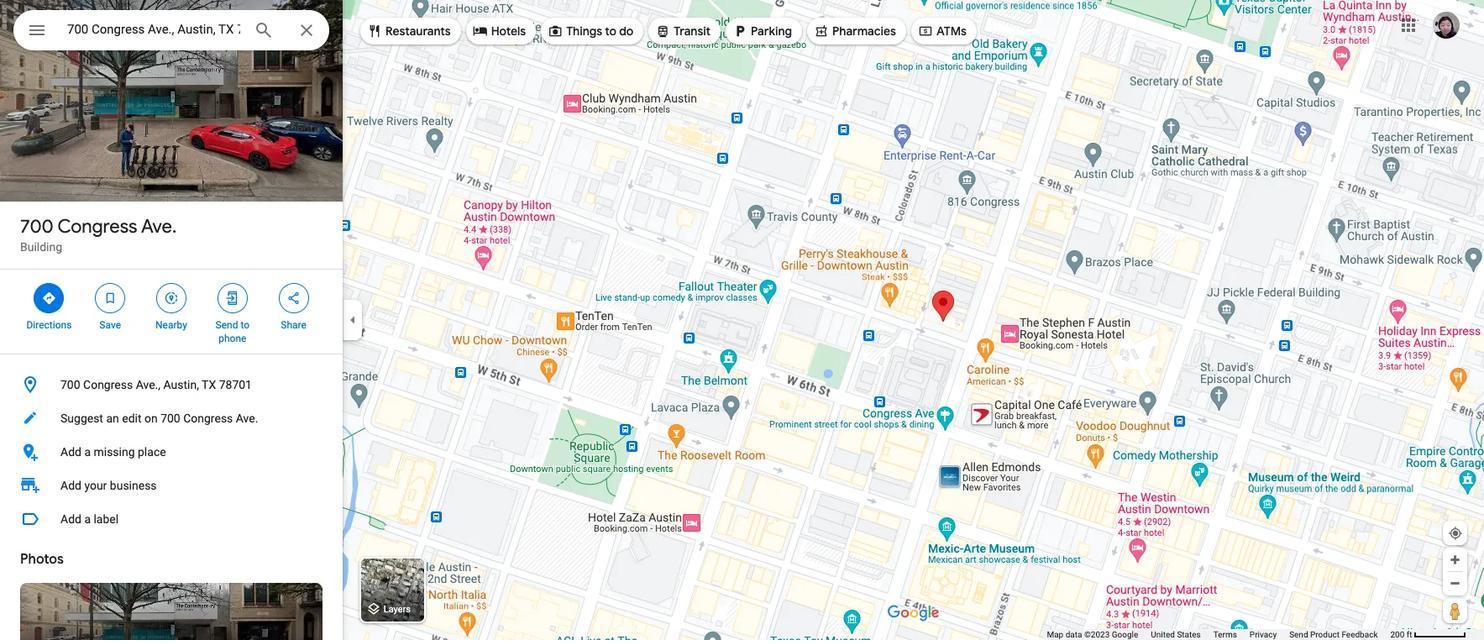 Task type: vqa. For each thing, say whether or not it's contained in the screenshot.
The Add for Add a missing place
yes



Task type: describe. For each thing, give the bounding box(es) containing it.

[[548, 21, 563, 40]]

ave.,
[[136, 378, 160, 392]]


[[656, 21, 671, 40]]


[[27, 18, 47, 42]]


[[164, 289, 179, 308]]

to inside 'send to phone'
[[241, 319, 250, 331]]

add a label
[[60, 513, 119, 526]]

 things to do
[[548, 21, 634, 40]]

ft
[[1407, 630, 1413, 639]]

place
[[138, 445, 166, 459]]

tx
[[202, 378, 216, 392]]

add a missing place button
[[0, 435, 343, 469]]

 pharmacies
[[814, 21, 896, 40]]

united states button
[[1151, 629, 1201, 640]]

©2023
[[1085, 630, 1110, 639]]

send product feedback
[[1290, 630, 1378, 639]]

200 ft button
[[1391, 630, 1467, 639]]

2 vertical spatial congress
[[183, 412, 233, 425]]

data
[[1066, 630, 1083, 639]]


[[41, 289, 57, 308]]

add for add a missing place
[[60, 445, 81, 459]]

add your business
[[60, 479, 157, 492]]

suggest
[[60, 412, 103, 425]]

things
[[566, 24, 602, 39]]

700 for ave.,
[[60, 378, 80, 392]]

actions for 700 congress ave. region
[[0, 270, 343, 354]]

700 congress ave. main content
[[0, 0, 343, 640]]

pharmacies
[[833, 24, 896, 39]]


[[814, 21, 829, 40]]

label
[[94, 513, 119, 526]]


[[103, 289, 118, 308]]

 search field
[[13, 10, 329, 54]]

congress for ave.
[[58, 215, 137, 239]]

send for send product feedback
[[1290, 630, 1309, 639]]

edit
[[122, 412, 142, 425]]

privacy button
[[1250, 629, 1277, 640]]

on
[[144, 412, 158, 425]]

google account: michele murakami  
(michele.murakami@adept.ai) image
[[1433, 11, 1460, 38]]

save
[[99, 319, 121, 331]]

2 vertical spatial 700
[[161, 412, 180, 425]]

send product feedback button
[[1290, 629, 1378, 640]]

phone
[[219, 333, 246, 344]]

 parking
[[733, 21, 792, 40]]

to inside  things to do
[[605, 24, 617, 39]]

united states
[[1151, 630, 1201, 639]]


[[367, 21, 382, 40]]

show street view coverage image
[[1443, 598, 1468, 623]]


[[473, 21, 488, 40]]

700 congress ave., austin, tx 78701
[[60, 378, 252, 392]]

feedback
[[1342, 630, 1378, 639]]

business
[[110, 479, 157, 492]]

700 congress ave. building
[[20, 215, 177, 254]]

78701
[[219, 378, 252, 392]]

an
[[106, 412, 119, 425]]

restaurants
[[386, 24, 451, 39]]

add for add a label
[[60, 513, 81, 526]]



Task type: locate. For each thing, give the bounding box(es) containing it.
700 congress ave., austin, tx 78701 button
[[0, 368, 343, 402]]

google maps element
[[0, 0, 1485, 640]]


[[225, 289, 240, 308]]

send
[[216, 319, 238, 331], [1290, 630, 1309, 639]]

terms button
[[1214, 629, 1237, 640]]

footer containing map data ©2023 google
[[1047, 629, 1391, 640]]

1 horizontal spatial to
[[605, 24, 617, 39]]

congress
[[58, 215, 137, 239], [83, 378, 133, 392], [183, 412, 233, 425]]

send to phone
[[216, 319, 250, 344]]

200
[[1391, 630, 1405, 639]]

1 vertical spatial add
[[60, 479, 81, 492]]

send left product
[[1290, 630, 1309, 639]]

add a label button
[[0, 502, 343, 536]]

1 vertical spatial 700
[[60, 378, 80, 392]]

terms
[[1214, 630, 1237, 639]]

1 vertical spatial congress
[[83, 378, 133, 392]]

0 vertical spatial 700
[[20, 215, 54, 239]]

ave. inside 'suggest an edit on 700 congress ave.' button
[[236, 412, 258, 425]]

to left do
[[605, 24, 617, 39]]

states
[[1177, 630, 1201, 639]]

google
[[1112, 630, 1139, 639]]


[[918, 21, 933, 40]]

congress for ave.,
[[83, 378, 133, 392]]

add down suggest
[[60, 445, 81, 459]]

footer
[[1047, 629, 1391, 640]]

add
[[60, 445, 81, 459], [60, 479, 81, 492], [60, 513, 81, 526]]

 restaurants
[[367, 21, 451, 40]]

do
[[619, 24, 634, 39]]

 hotels
[[473, 21, 526, 40]]

 button
[[13, 10, 60, 54]]

your
[[84, 479, 107, 492]]

 atms
[[918, 21, 967, 40]]

0 horizontal spatial send
[[216, 319, 238, 331]]

none field inside the 700 congress ave., austin, tx 78701 field
[[67, 19, 240, 39]]

700 for ave.
[[20, 215, 54, 239]]

1 vertical spatial a
[[84, 513, 91, 526]]

send inside 'send to phone'
[[216, 319, 238, 331]]

a inside button
[[84, 513, 91, 526]]

directions
[[26, 319, 72, 331]]

0 vertical spatial a
[[84, 445, 91, 459]]

ave. inside 700 congress ave. building
[[141, 215, 177, 239]]

1 vertical spatial to
[[241, 319, 250, 331]]

0 vertical spatial send
[[216, 319, 238, 331]]

austin,
[[163, 378, 199, 392]]

photos
[[20, 551, 64, 568]]

ave.
[[141, 215, 177, 239], [236, 412, 258, 425]]

add a missing place
[[60, 445, 166, 459]]

ave. down 78701
[[236, 412, 258, 425]]

1 add from the top
[[60, 445, 81, 459]]

0 vertical spatial congress
[[58, 215, 137, 239]]

1 horizontal spatial send
[[1290, 630, 1309, 639]]

send up phone
[[216, 319, 238, 331]]

layers
[[384, 604, 411, 615]]

 transit
[[656, 21, 711, 40]]


[[733, 21, 748, 40]]

1 vertical spatial ave.
[[236, 412, 258, 425]]

0 horizontal spatial ave.
[[141, 215, 177, 239]]

2 add from the top
[[60, 479, 81, 492]]

ave. up ''
[[141, 215, 177, 239]]

add your business link
[[0, 469, 343, 502]]

200 ft
[[1391, 630, 1413, 639]]

0 vertical spatial add
[[60, 445, 81, 459]]

congress up an
[[83, 378, 133, 392]]

1 horizontal spatial ave.
[[236, 412, 258, 425]]

700 Congress Ave., Austin, TX 78701 field
[[13, 10, 329, 50]]

2 horizontal spatial 700
[[161, 412, 180, 425]]

add inside button
[[60, 513, 81, 526]]

0 horizontal spatial 700
[[20, 215, 54, 239]]

None field
[[67, 19, 240, 39]]

transit
[[674, 24, 711, 39]]

add left label
[[60, 513, 81, 526]]

zoom out image
[[1449, 577, 1462, 590]]

parking
[[751, 24, 792, 39]]

700 right on at the left bottom
[[161, 412, 180, 425]]

add inside button
[[60, 445, 81, 459]]

3 add from the top
[[60, 513, 81, 526]]

2 a from the top
[[84, 513, 91, 526]]

700 up suggest
[[60, 378, 80, 392]]

1 horizontal spatial 700
[[60, 378, 80, 392]]

2 vertical spatial add
[[60, 513, 81, 526]]

missing
[[94, 445, 135, 459]]

a left label
[[84, 513, 91, 526]]

congress up building
[[58, 215, 137, 239]]

product
[[1311, 630, 1340, 639]]

send inside button
[[1290, 630, 1309, 639]]

send for send to phone
[[216, 319, 238, 331]]

footer inside the "google maps" element
[[1047, 629, 1391, 640]]

suggest an edit on 700 congress ave.
[[60, 412, 258, 425]]

map
[[1047, 630, 1064, 639]]

a inside button
[[84, 445, 91, 459]]

0 vertical spatial to
[[605, 24, 617, 39]]

map data ©2023 google
[[1047, 630, 1139, 639]]

a for missing
[[84, 445, 91, 459]]

atms
[[937, 24, 967, 39]]

congress inside 700 congress ave. building
[[58, 215, 137, 239]]

0 horizontal spatial to
[[241, 319, 250, 331]]

collapse side panel image
[[344, 311, 362, 329]]

700
[[20, 215, 54, 239], [60, 378, 80, 392], [161, 412, 180, 425]]

add left your
[[60, 479, 81, 492]]

700 up building
[[20, 215, 54, 239]]

congress down tx
[[183, 412, 233, 425]]

united
[[1151, 630, 1175, 639]]

suggest an edit on 700 congress ave. button
[[0, 402, 343, 435]]

show your location image
[[1448, 526, 1464, 541]]

share
[[281, 319, 307, 331]]

to up phone
[[241, 319, 250, 331]]

zoom in image
[[1449, 554, 1462, 566]]

a for label
[[84, 513, 91, 526]]

700 inside 700 congress ave. building
[[20, 215, 54, 239]]

nearby
[[155, 319, 187, 331]]

hotels
[[491, 24, 526, 39]]

1 vertical spatial send
[[1290, 630, 1309, 639]]

add for add your business
[[60, 479, 81, 492]]

to
[[605, 24, 617, 39], [241, 319, 250, 331]]

0 vertical spatial ave.
[[141, 215, 177, 239]]

building
[[20, 240, 62, 254]]

privacy
[[1250, 630, 1277, 639]]

1 a from the top
[[84, 445, 91, 459]]

a left missing
[[84, 445, 91, 459]]


[[286, 289, 301, 308]]

a
[[84, 445, 91, 459], [84, 513, 91, 526]]



